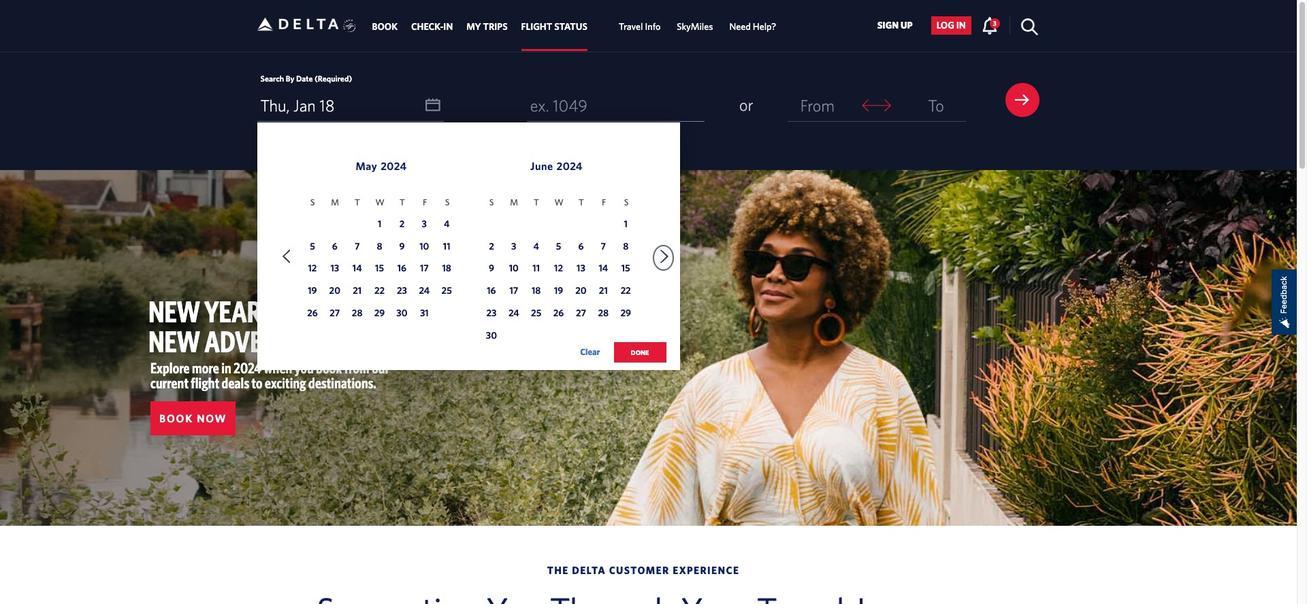 Task type: locate. For each thing, give the bounding box(es) containing it.
0 horizontal spatial 28
[[352, 308, 363, 319]]

may 2024
[[356, 160, 407, 172]]

8 for second 8 link from the right
[[377, 241, 382, 252]]

2 26 link from the left
[[550, 306, 568, 324]]

1 horizontal spatial 27
[[576, 308, 586, 319]]

1 horizontal spatial 9 link
[[483, 261, 500, 279]]

13 for second "13" link from the right
[[331, 263, 339, 274]]

1 horizontal spatial 19
[[554, 286, 563, 296]]

1 vertical spatial in
[[221, 360, 231, 377]]

0 horizontal spatial 21 link
[[348, 283, 366, 301]]

0 vertical spatial 9 link
[[393, 239, 411, 256]]

1 horizontal spatial book
[[372, 21, 398, 32]]

1 5 from the left
[[310, 241, 315, 252]]

0 horizontal spatial 11 link
[[438, 239, 456, 256]]

1
[[378, 218, 382, 229], [624, 218, 628, 229]]

23 for the top the 23 link
[[397, 286, 407, 296]]

2 8 from the left
[[623, 241, 629, 252]]

1 horizontal spatial 20
[[576, 286, 587, 296]]

ex. 1049 number field
[[527, 90, 705, 122]]

1 horizontal spatial 1 link
[[617, 216, 635, 234]]

10 link
[[416, 239, 433, 256], [505, 261, 523, 279]]

book for book now
[[159, 413, 193, 425]]

8 link
[[371, 239, 389, 256], [617, 239, 635, 256]]

14 for 1st 14 link from the left
[[353, 263, 362, 274]]

book inside tab list
[[372, 21, 398, 32]]

28 link
[[348, 306, 366, 324], [595, 306, 612, 324]]

0 horizontal spatial 9
[[399, 241, 405, 252]]

1 8 from the left
[[377, 241, 382, 252]]

7 link
[[348, 239, 366, 256], [595, 239, 612, 256]]

need help? link
[[730, 15, 777, 39]]

2 13 from the left
[[577, 263, 586, 274]]

1 horizontal spatial w
[[555, 198, 564, 208]]

0 vertical spatial 23
[[397, 286, 407, 296]]

0 horizontal spatial 23 link
[[393, 283, 411, 301]]

0 horizontal spatial 5 link
[[304, 239, 321, 256]]

status
[[554, 21, 588, 32]]

18 link
[[438, 261, 456, 279], [528, 283, 545, 301]]

0 vertical spatial book
[[372, 21, 398, 32]]

2 22 from the left
[[621, 286, 631, 296]]

28
[[352, 308, 363, 319], [598, 308, 609, 319]]

0 horizontal spatial f
[[423, 198, 427, 208]]

1 link
[[371, 216, 389, 234], [617, 216, 635, 234]]

28 up from
[[352, 308, 363, 319]]

june 2024
[[531, 160, 583, 172]]

2024 right may
[[381, 160, 407, 172]]

1 15 from the left
[[375, 263, 384, 274]]

27 link up the book
[[326, 306, 344, 324]]

0 horizontal spatial 19 link
[[304, 283, 321, 301]]

f for may 2024
[[423, 198, 427, 208]]

1 horizontal spatial 10 link
[[505, 261, 523, 279]]

m for may
[[331, 198, 339, 208]]

19
[[308, 286, 317, 296], [554, 286, 563, 296]]

0 horizontal spatial 4 link
[[438, 216, 456, 234]]

12
[[308, 263, 317, 274], [554, 263, 563, 274]]

0 horizontal spatial 3 link
[[416, 216, 433, 234]]

1 horizontal spatial 4 link
[[528, 239, 545, 256]]

7
[[355, 241, 360, 252], [601, 241, 606, 252]]

2 new from the top
[[148, 324, 200, 359]]

1 21 from the left
[[353, 286, 362, 296]]

1 horizontal spatial 3
[[512, 241, 517, 252]]

0 horizontal spatial in
[[221, 360, 231, 377]]

1 13 from the left
[[331, 263, 339, 274]]

27 up the book
[[330, 308, 340, 319]]

0 vertical spatial 18
[[320, 96, 335, 115]]

2 link
[[393, 216, 411, 234], [483, 239, 500, 256]]

1 horizontal spatial in
[[957, 20, 966, 31]]

0 horizontal spatial 17 link
[[416, 261, 433, 279]]

1 horizontal spatial 12 link
[[550, 261, 568, 279]]

1 19 from the left
[[308, 286, 317, 296]]

1 vertical spatial 17
[[510, 286, 518, 296]]

1 w from the left
[[375, 198, 384, 208]]

book right skyteam image
[[372, 21, 398, 32]]

1 s from the left
[[310, 198, 315, 208]]

19 link
[[304, 283, 321, 301], [550, 283, 568, 301]]

13 for first "13" link from the right
[[577, 263, 586, 274]]

1 horizontal spatial 3 link
[[505, 239, 523, 256]]

2 5 link from the left
[[550, 239, 568, 256]]

travel info
[[619, 21, 661, 32]]

our
[[372, 360, 390, 377]]

17 for right 17 link
[[510, 286, 518, 296]]

2 29 from the left
[[621, 308, 631, 319]]

the
[[547, 565, 569, 577]]

explore more in 2024 when you book from our current flight deals to exciting destinations. link
[[151, 360, 390, 392]]

m for june
[[510, 198, 518, 208]]

4 s from the left
[[624, 198, 629, 208]]

0 horizontal spatial 27 link
[[326, 306, 344, 324]]

1 15 link from the left
[[371, 261, 389, 279]]

thu, jan 18 button
[[257, 90, 444, 121]]

1 horizontal spatial m
[[510, 198, 518, 208]]

clear button
[[580, 343, 600, 363]]

1 new from the top
[[148, 294, 200, 329]]

13
[[331, 263, 339, 274], [577, 263, 586, 274]]

17
[[420, 263, 429, 274], [510, 286, 518, 296]]

0 horizontal spatial 17
[[420, 263, 429, 274]]

27 link
[[326, 306, 344, 324], [572, 306, 590, 324]]

1 horizontal spatial 17
[[510, 286, 518, 296]]

29 up the done
[[621, 308, 631, 319]]

8
[[377, 241, 382, 252], [623, 241, 629, 252]]

0 vertical spatial 16 link
[[393, 261, 411, 279]]

1 vertical spatial 25 link
[[528, 306, 545, 324]]

1 14 from the left
[[353, 263, 362, 274]]

2 t from the left
[[400, 198, 405, 208]]

1 horizontal spatial 14 link
[[595, 261, 612, 279]]

1 vertical spatial 30
[[486, 330, 497, 341]]

2 5 from the left
[[556, 241, 561, 252]]

in right more
[[221, 360, 231, 377]]

11 for rightmost 11 "link"
[[533, 263, 540, 274]]

year,
[[205, 294, 267, 329]]

1 1 link from the left
[[371, 216, 389, 234]]

log in
[[937, 20, 966, 31]]

1 vertical spatial 10
[[509, 263, 519, 274]]

sign up
[[878, 20, 913, 31]]

1 29 from the left
[[374, 308, 385, 319]]

in right log on the top right of page
[[957, 20, 966, 31]]

0 horizontal spatial 29
[[374, 308, 385, 319]]

1 22 link from the left
[[371, 283, 389, 301]]

0 horizontal spatial 13 link
[[326, 261, 344, 279]]

2 12 from the left
[[554, 263, 563, 274]]

0 horizontal spatial 9 link
[[393, 239, 411, 256]]

0 vertical spatial 4 link
[[438, 216, 456, 234]]

2024 left when
[[234, 360, 262, 377]]

0 horizontal spatial 25
[[442, 286, 452, 296]]

23 link
[[393, 283, 411, 301], [483, 306, 500, 324]]

1 horizontal spatial 13 link
[[572, 261, 590, 279]]

28 link up clear
[[595, 306, 612, 324]]

1 horizontal spatial 24 link
[[505, 306, 523, 324]]

0 horizontal spatial 4
[[444, 218, 450, 229]]

when
[[264, 360, 292, 377]]

book
[[372, 21, 398, 32], [159, 413, 193, 425]]

14 link
[[348, 261, 366, 279], [595, 261, 612, 279]]

2 19 from the left
[[554, 286, 563, 296]]

29 link up the done
[[617, 306, 635, 324]]

2 8 link from the left
[[617, 239, 635, 256]]

2 for leftmost 2 'link'
[[399, 218, 405, 229]]

12 for 2nd 12 link from left
[[554, 263, 563, 274]]

f for june 2024
[[602, 198, 606, 208]]

1 horizontal spatial 30
[[486, 330, 497, 341]]

flight status
[[521, 21, 588, 32]]

16 link
[[393, 261, 411, 279], [483, 283, 500, 301]]

to
[[928, 96, 944, 115]]

1 vertical spatial 17 link
[[505, 283, 523, 301]]

t down 'may 2024'
[[400, 198, 405, 208]]

1 horizontal spatial 26
[[554, 308, 564, 319]]

1 vertical spatial 11 link
[[528, 261, 545, 279]]

t down june 2024
[[579, 198, 584, 208]]

1 12 from the left
[[308, 263, 317, 274]]

9
[[399, 241, 405, 252], [489, 263, 494, 274]]

0 horizontal spatial 8
[[377, 241, 382, 252]]

0 horizontal spatial 5
[[310, 241, 315, 252]]

0 horizontal spatial m
[[331, 198, 339, 208]]

21
[[353, 286, 362, 296], [599, 286, 608, 296]]

from link
[[788, 90, 847, 121]]

1 horizontal spatial 27 link
[[572, 306, 590, 324]]

0 horizontal spatial 25 link
[[438, 283, 456, 301]]

log
[[937, 20, 955, 31]]

2 29 link from the left
[[617, 306, 635, 324]]

29 left 31
[[374, 308, 385, 319]]

0 horizontal spatial 7
[[355, 241, 360, 252]]

17 for top 17 link
[[420, 263, 429, 274]]

0 horizontal spatial 12 link
[[304, 261, 321, 279]]

1 horizontal spatial 14
[[599, 263, 608, 274]]

29 for 2nd 29 link from right
[[374, 308, 385, 319]]

0 horizontal spatial 28 link
[[348, 306, 366, 324]]

2024 for may 2024
[[381, 160, 407, 172]]

w for may
[[375, 198, 384, 208]]

explore
[[151, 360, 190, 377]]

t
[[355, 198, 360, 208], [400, 198, 405, 208], [534, 198, 539, 208], [579, 198, 584, 208]]

11
[[443, 241, 451, 252], [533, 263, 540, 274]]

1 vertical spatial 16
[[487, 286, 496, 296]]

1 5 link from the left
[[304, 239, 321, 256]]

2 7 link from the left
[[595, 239, 612, 256]]

t down may
[[355, 198, 360, 208]]

5 for second 5 link from left
[[556, 241, 561, 252]]

16 for topmost 16 link
[[398, 263, 407, 274]]

2 15 link from the left
[[617, 261, 635, 279]]

2 15 from the left
[[622, 263, 630, 274]]

27 link up clear
[[572, 306, 590, 324]]

deals
[[222, 375, 249, 392]]

from
[[344, 360, 370, 377]]

18
[[320, 96, 335, 115], [442, 263, 451, 274], [532, 286, 541, 296]]

1 horizontal spatial 7
[[601, 241, 606, 252]]

2024 right june
[[557, 160, 583, 172]]

0 horizontal spatial 6
[[332, 241, 338, 252]]

28 link up from
[[348, 306, 366, 324]]

24
[[419, 286, 430, 296], [509, 308, 519, 319]]

12 link
[[304, 261, 321, 279], [550, 261, 568, 279]]

9 link
[[393, 239, 411, 256], [483, 261, 500, 279]]

2 27 from the left
[[576, 308, 586, 319]]

2 14 from the left
[[599, 263, 608, 274]]

1 1 from the left
[[378, 218, 382, 229]]

1 f from the left
[[423, 198, 427, 208]]

w down 'may 2024'
[[375, 198, 384, 208]]

w down june 2024
[[555, 198, 564, 208]]

destinations.
[[309, 375, 376, 392]]

5 link
[[304, 239, 321, 256], [550, 239, 568, 256]]

23
[[397, 286, 407, 296], [487, 308, 497, 319]]

0 horizontal spatial book
[[159, 413, 193, 425]]

date
[[296, 73, 313, 83]]

2 f from the left
[[602, 198, 606, 208]]

0 horizontal spatial 6 link
[[326, 239, 344, 256]]

2 21 link from the left
[[595, 283, 612, 301]]

2 m from the left
[[510, 198, 518, 208]]

29 link left the 31 link
[[371, 306, 389, 324]]

1 vertical spatial 18 link
[[528, 283, 545, 301]]

28 up clear
[[598, 308, 609, 319]]

1 horizontal spatial 8 link
[[617, 239, 635, 256]]

book link
[[372, 15, 398, 39]]

1 vertical spatial 11
[[533, 263, 540, 274]]

t down june
[[534, 198, 539, 208]]

1 horizontal spatial 15 link
[[617, 261, 635, 279]]

2 horizontal spatial 3 link
[[982, 16, 1000, 34]]

1 vertical spatial 2 link
[[483, 239, 500, 256]]

14 for 2nd 14 link from left
[[599, 263, 608, 274]]

done
[[631, 349, 649, 357]]

2 19 link from the left
[[550, 283, 568, 301]]

1 m from the left
[[331, 198, 339, 208]]

0 horizontal spatial 20
[[329, 286, 340, 296]]

2 horizontal spatial 3
[[993, 19, 997, 27]]

delta air lines image
[[257, 3, 339, 46]]

31
[[420, 308, 429, 319]]

16
[[398, 263, 407, 274], [487, 286, 496, 296]]

30
[[397, 308, 408, 319], [486, 330, 497, 341]]

1 horizontal spatial 22 link
[[617, 283, 635, 301]]

2024 for june 2024
[[557, 160, 583, 172]]

2 vertical spatial 3 link
[[505, 239, 523, 256]]

21 link
[[348, 283, 366, 301], [595, 283, 612, 301]]

24 link
[[416, 283, 433, 301], [505, 306, 523, 324]]

0 horizontal spatial 14
[[353, 263, 362, 274]]

(required)
[[315, 73, 352, 83]]

1 22 from the left
[[375, 286, 385, 296]]

1 horizontal spatial 23
[[487, 308, 497, 319]]

1 horizontal spatial 11
[[533, 263, 540, 274]]

book left now
[[159, 413, 193, 425]]

2 w from the left
[[555, 198, 564, 208]]

22 for first the 22 link from the left
[[375, 286, 385, 296]]

0 horizontal spatial 16 link
[[393, 261, 411, 279]]

travel info link
[[619, 15, 661, 39]]

2024 inside explore more in 2024 when you book from our current flight deals to exciting destinations.
[[234, 360, 262, 377]]

1 vertical spatial book
[[159, 413, 193, 425]]

0 horizontal spatial 1 link
[[371, 216, 389, 234]]

trips
[[483, 21, 508, 32]]

26 link
[[304, 306, 321, 324], [550, 306, 568, 324]]

done button
[[614, 342, 666, 363]]

current
[[151, 375, 189, 392]]

tab list
[[365, 0, 785, 51]]

1 6 from the left
[[332, 241, 338, 252]]

Search By Date (Required) text field
[[257, 90, 444, 122]]

1 vertical spatial 2
[[489, 241, 494, 252]]

1 28 from the left
[[352, 308, 363, 319]]

11 for topmost 11 "link"
[[443, 241, 451, 252]]

0 vertical spatial 4
[[444, 218, 450, 229]]

25 link
[[438, 283, 456, 301], [528, 306, 545, 324]]

0 horizontal spatial w
[[375, 198, 384, 208]]

15 link
[[371, 261, 389, 279], [617, 261, 635, 279]]

2 6 from the left
[[578, 241, 584, 252]]

1 horizontal spatial 5 link
[[550, 239, 568, 256]]

1 horizontal spatial 22
[[621, 286, 631, 296]]

1 horizontal spatial 5
[[556, 241, 561, 252]]

17 link
[[416, 261, 433, 279], [505, 283, 523, 301]]

in
[[957, 20, 966, 31], [221, 360, 231, 377]]

0 horizontal spatial 8 link
[[371, 239, 389, 256]]

1 horizontal spatial f
[[602, 198, 606, 208]]

27 up clear
[[576, 308, 586, 319]]

13 link
[[326, 261, 344, 279], [572, 261, 590, 279]]

1 horizontal spatial 19 link
[[550, 283, 568, 301]]

m
[[331, 198, 339, 208], [510, 198, 518, 208]]



Task type: vqa. For each thing, say whether or not it's contained in the screenshot.


Task type: describe. For each thing, give the bounding box(es) containing it.
0 vertical spatial 17 link
[[416, 261, 433, 279]]

flight
[[521, 21, 552, 32]]

1 27 from the left
[[330, 308, 340, 319]]

1 20 from the left
[[329, 286, 340, 296]]

delta
[[572, 565, 606, 577]]

in inside button
[[957, 20, 966, 31]]

1 14 link from the left
[[348, 261, 366, 279]]

2 22 link from the left
[[617, 283, 635, 301]]

sign up link
[[872, 16, 918, 35]]

1 26 from the left
[[307, 308, 318, 319]]

clear
[[580, 347, 600, 358]]

to
[[252, 375, 263, 392]]

1 7 link from the left
[[348, 239, 366, 256]]

1 8 link from the left
[[371, 239, 389, 256]]

jan
[[294, 96, 316, 115]]

1 vertical spatial 18
[[442, 263, 451, 274]]

5 for first 5 link
[[310, 241, 315, 252]]

1 7 from the left
[[355, 241, 360, 252]]

1 horizontal spatial 17 link
[[505, 283, 523, 301]]

help?
[[753, 21, 777, 32]]

search by date (required)
[[260, 73, 352, 83]]

0 vertical spatial 11 link
[[438, 239, 456, 256]]

my trips link
[[467, 15, 508, 39]]

18 inside popup button
[[320, 96, 335, 115]]

2 7 from the left
[[601, 241, 606, 252]]

may
[[356, 160, 377, 172]]

2 26 from the left
[[554, 308, 564, 319]]

0 vertical spatial 10 link
[[416, 239, 433, 256]]

check-in
[[411, 21, 453, 32]]

0 vertical spatial 18 link
[[438, 261, 456, 279]]

30 for the left 30 link
[[397, 308, 408, 319]]

2 s from the left
[[445, 198, 450, 208]]

1 vertical spatial 25
[[531, 308, 542, 319]]

flight
[[191, 375, 219, 392]]

2 28 link from the left
[[595, 306, 612, 324]]

1 horizontal spatial 10
[[509, 263, 519, 274]]

15 for 2nd 15 link from the left
[[622, 263, 630, 274]]

0 vertical spatial 3
[[993, 19, 997, 27]]

1 vertical spatial 9
[[489, 263, 494, 274]]

2 1 link from the left
[[617, 216, 635, 234]]

up
[[901, 20, 913, 31]]

1 12 link from the left
[[304, 261, 321, 279]]

0 vertical spatial 23 link
[[393, 283, 411, 301]]

book
[[316, 360, 342, 377]]

2 12 link from the left
[[550, 261, 568, 279]]

0 vertical spatial 24 link
[[416, 283, 433, 301]]

1 vertical spatial 3 link
[[416, 216, 433, 234]]

1 horizontal spatial 23 link
[[483, 306, 500, 324]]

0 vertical spatial 3 link
[[982, 16, 1000, 34]]

3 t from the left
[[534, 198, 539, 208]]

book now link
[[151, 402, 236, 436]]

2 27 link from the left
[[572, 306, 590, 324]]

1 21 link from the left
[[348, 283, 366, 301]]

or
[[740, 95, 753, 114]]

new year, new adventures
[[148, 294, 347, 359]]

travel
[[619, 21, 643, 32]]

2 20 link from the left
[[572, 283, 590, 301]]

w for june
[[555, 198, 564, 208]]

sign
[[878, 20, 899, 31]]

19 for first 19 link from the left
[[308, 286, 317, 296]]

by
[[286, 73, 294, 83]]

1 vertical spatial 4
[[534, 241, 539, 252]]

the delta customer experience
[[547, 565, 740, 577]]

from
[[801, 96, 835, 115]]

1 horizontal spatial 18 link
[[528, 283, 545, 301]]

explore more in 2024 when you book from our current flight deals to exciting destinations.
[[151, 360, 390, 392]]

12 for second 12 link from the right
[[308, 263, 317, 274]]

more
[[192, 360, 219, 377]]

skymiles
[[677, 21, 713, 32]]

4 t from the left
[[579, 198, 584, 208]]

2 for 2 'link' to the right
[[489, 241, 494, 252]]

book for book
[[372, 21, 398, 32]]

my
[[467, 21, 481, 32]]

calendar expanded, use arrow keys to select date application
[[257, 123, 680, 377]]

16 for bottommost 16 link
[[487, 286, 496, 296]]

3 s from the left
[[489, 198, 494, 208]]

skyteam image
[[343, 5, 356, 47]]

1 29 link from the left
[[371, 306, 389, 324]]

need help?
[[730, 21, 777, 32]]

1 horizontal spatial 25 link
[[528, 306, 545, 324]]

1 13 link from the left
[[326, 261, 344, 279]]

29 for 2nd 29 link
[[621, 308, 631, 319]]

in
[[444, 21, 453, 32]]

june
[[531, 160, 553, 172]]

experience
[[673, 565, 740, 577]]

22 for second the 22 link
[[621, 286, 631, 296]]

0 horizontal spatial 3
[[422, 218, 427, 229]]

2 6 link from the left
[[572, 239, 590, 256]]

tab list containing book
[[365, 0, 785, 51]]

log in button
[[931, 16, 972, 35]]

check-
[[411, 21, 444, 32]]

19 for first 19 link from the right
[[554, 286, 563, 296]]

1 t from the left
[[355, 198, 360, 208]]

8 for first 8 link from right
[[623, 241, 629, 252]]

skymiles link
[[677, 15, 713, 39]]

1 horizontal spatial 2 link
[[483, 239, 500, 256]]

0 vertical spatial 25
[[442, 286, 452, 296]]

0 horizontal spatial 24
[[419, 286, 430, 296]]

1 vertical spatial 24 link
[[505, 306, 523, 324]]

exciting
[[265, 375, 306, 392]]

now
[[197, 413, 227, 425]]

to link
[[907, 90, 966, 121]]

1 vertical spatial 9 link
[[483, 261, 500, 279]]

customer
[[609, 565, 670, 577]]

2 1 from the left
[[624, 218, 628, 229]]

thu, jan 18
[[260, 96, 335, 115]]

need
[[730, 21, 751, 32]]

2 13 link from the left
[[572, 261, 590, 279]]

check-in link
[[411, 15, 453, 39]]

book now
[[159, 413, 227, 425]]

30 for bottom 30 link
[[486, 330, 497, 341]]

search
[[260, 73, 284, 83]]

0 horizontal spatial 2 link
[[393, 216, 411, 234]]

adventures
[[205, 324, 347, 359]]

2 28 from the left
[[598, 308, 609, 319]]

1 horizontal spatial 24
[[509, 308, 519, 319]]

1 27 link from the left
[[326, 306, 344, 324]]

15 for 2nd 15 link from right
[[375, 263, 384, 274]]

0 vertical spatial 10
[[420, 241, 429, 252]]

0 horizontal spatial 30 link
[[393, 306, 411, 324]]

23 for the right the 23 link
[[487, 308, 497, 319]]

in inside explore more in 2024 when you book from our current flight deals to exciting destinations.
[[221, 360, 231, 377]]

1 26 link from the left
[[304, 306, 321, 324]]

my trips
[[467, 21, 508, 32]]

1 19 link from the left
[[304, 283, 321, 301]]

1 vertical spatial 16 link
[[483, 283, 500, 301]]

0 vertical spatial 9
[[399, 241, 405, 252]]

2 vertical spatial 18
[[532, 286, 541, 296]]

1 20 link from the left
[[326, 283, 344, 301]]

info
[[645, 21, 661, 32]]

2 20 from the left
[[576, 286, 587, 296]]

you
[[295, 360, 314, 377]]

1 28 link from the left
[[348, 306, 366, 324]]

thu,
[[260, 96, 290, 115]]

1 6 link from the left
[[326, 239, 344, 256]]

2 14 link from the left
[[595, 261, 612, 279]]

flight status link
[[521, 15, 588, 39]]

1 vertical spatial 30 link
[[483, 328, 500, 346]]

2 21 from the left
[[599, 286, 608, 296]]

31 link
[[416, 306, 433, 324]]

1 horizontal spatial 11 link
[[528, 261, 545, 279]]



